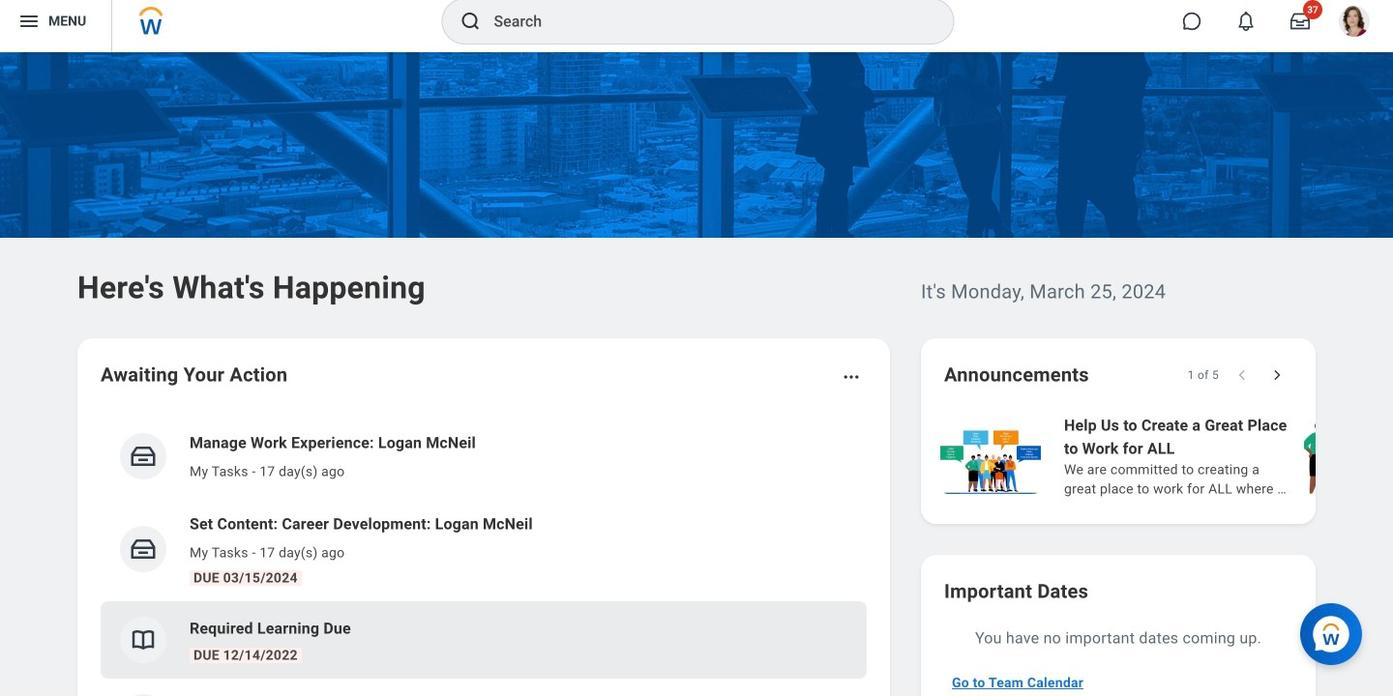 Task type: vqa. For each thing, say whether or not it's contained in the screenshot.
That in the bottom left of the page
no



Task type: locate. For each thing, give the bounding box(es) containing it.
main content
[[0, 52, 1394, 697]]

Search Workday  search field
[[494, 0, 914, 43]]

list item
[[101, 602, 867, 679]]

search image
[[459, 10, 482, 33]]

1 horizontal spatial list
[[937, 412, 1394, 501]]

inbox image
[[129, 535, 158, 564]]

status
[[1188, 368, 1219, 383]]

justify image
[[17, 10, 41, 33]]

banner
[[0, 0, 1394, 52]]

chevron left small image
[[1233, 366, 1252, 385]]

list
[[937, 412, 1394, 501], [101, 416, 867, 697]]

chevron right small image
[[1268, 366, 1287, 385]]



Task type: describe. For each thing, give the bounding box(es) containing it.
profile logan mcneil image
[[1339, 6, 1370, 41]]

notifications large image
[[1237, 12, 1256, 31]]

book open image
[[129, 626, 158, 655]]

inbox image
[[129, 442, 158, 471]]

0 horizontal spatial list
[[101, 416, 867, 697]]

inbox large image
[[1291, 12, 1310, 31]]



